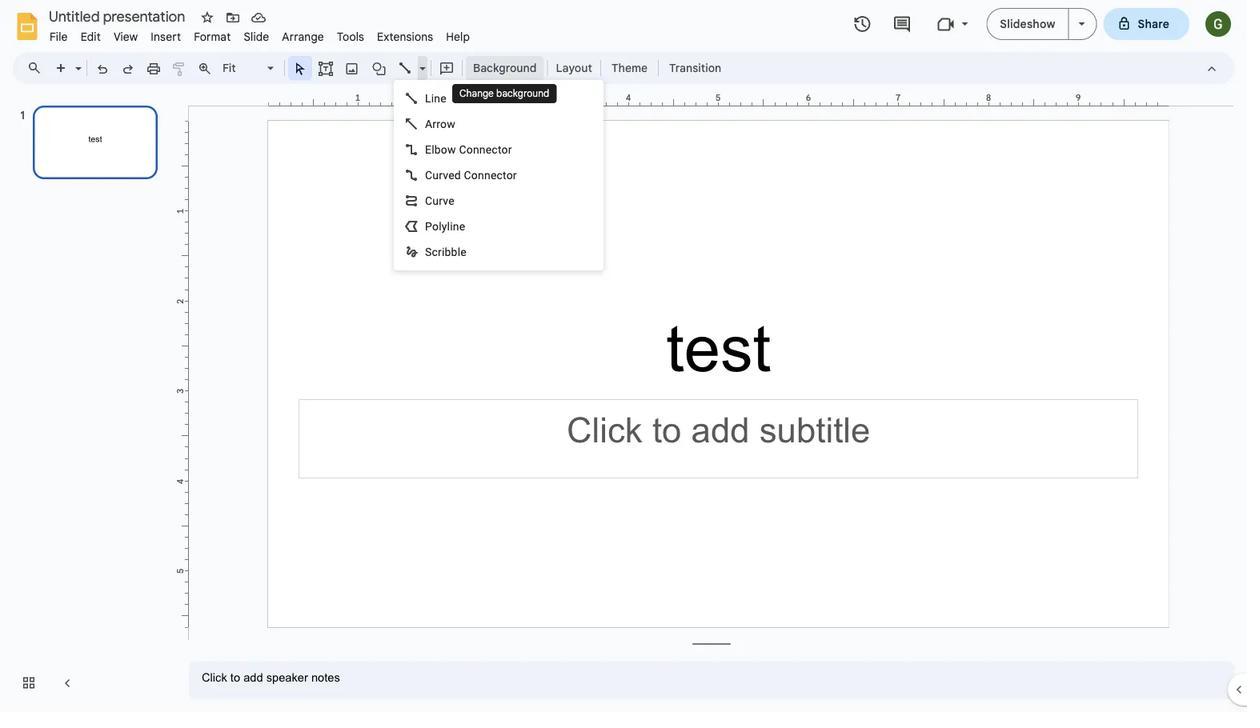 Task type: vqa. For each thing, say whether or not it's contained in the screenshot.
'LEFT PADDING, MEASURED IN INCHES. VALUE MUST BE BETWEEN 0 AND 6.0998' text field
no



Task type: locate. For each thing, give the bounding box(es) containing it.
extensions
[[377, 30, 433, 44]]

insert
[[151, 30, 181, 44]]

0 vertical spatial connector
[[459, 143, 512, 156]]

connector for e lbow connector
[[459, 143, 512, 156]]

navigation
[[0, 90, 176, 713]]

presentation options image
[[1079, 22, 1085, 26]]

Zoom field
[[218, 57, 281, 80]]

background
[[497, 88, 550, 100]]

Zoom text field
[[220, 57, 265, 79]]

connector down elbow connector e element
[[464, 169, 517, 182]]

shape image
[[370, 57, 389, 79]]

menu bar containing file
[[43, 21, 476, 47]]

menu
[[394, 80, 604, 271]]

insert menu item
[[144, 27, 187, 46]]

l ine
[[425, 92, 447, 105]]

l
[[425, 92, 431, 105]]

urved
[[433, 169, 461, 182]]

layout button
[[551, 56, 597, 80]]

application
[[0, 0, 1247, 713]]

extensions menu item
[[371, 27, 440, 46]]

scribble
[[425, 245, 467, 259]]

menu containing l
[[394, 80, 604, 271]]

menu bar
[[43, 21, 476, 47]]

edit
[[81, 30, 101, 44]]

theme
[[612, 61, 648, 75]]

v
[[443, 194, 449, 207]]

ine
[[431, 92, 447, 105]]

help menu item
[[440, 27, 476, 46]]

menu bar banner
[[0, 0, 1247, 713]]

connector
[[459, 143, 512, 156], [464, 169, 517, 182]]

a
[[425, 117, 433, 131]]

background button
[[466, 56, 544, 80]]

tools menu item
[[331, 27, 371, 46]]

lbow
[[432, 143, 456, 156]]

arrow a element
[[425, 117, 460, 131]]

Rename text field
[[43, 6, 195, 26]]

1 vertical spatial connector
[[464, 169, 517, 182]]

transition button
[[662, 56, 729, 80]]

view
[[114, 30, 138, 44]]

connector up curved connector c element
[[459, 143, 512, 156]]

format menu item
[[187, 27, 237, 46]]



Task type: describe. For each thing, give the bounding box(es) containing it.
layout
[[556, 61, 592, 75]]

transition
[[669, 61, 722, 75]]

olyline
[[432, 220, 465, 233]]

polyline p element
[[425, 220, 470, 233]]

new slide with layout image
[[71, 58, 82, 63]]

cur
[[425, 194, 443, 207]]

scribble d element
[[425, 245, 472, 259]]

slideshow
[[1000, 17, 1056, 31]]

change background
[[460, 88, 550, 100]]

curved connector c element
[[425, 169, 522, 182]]

tools
[[337, 30, 364, 44]]

slide
[[244, 30, 269, 44]]

Star checkbox
[[196, 6, 219, 29]]

arrange menu item
[[276, 27, 331, 46]]

e lbow connector
[[425, 143, 512, 156]]

change
[[460, 88, 494, 100]]

navigation inside application
[[0, 90, 176, 713]]

e
[[425, 143, 432, 156]]

c
[[425, 169, 433, 182]]

elbow connector e element
[[425, 143, 517, 156]]

menu bar inside menu bar "banner"
[[43, 21, 476, 47]]

line l element
[[425, 92, 451, 105]]

edit menu item
[[74, 27, 107, 46]]

format
[[194, 30, 231, 44]]

c urved connector
[[425, 169, 517, 182]]

insert image image
[[343, 57, 362, 79]]

application containing slideshow
[[0, 0, 1247, 713]]

share button
[[1104, 8, 1190, 40]]

menu inside application
[[394, 80, 604, 271]]

slideshow button
[[987, 8, 1069, 40]]

p
[[425, 220, 432, 233]]

theme button
[[604, 56, 655, 80]]

rrow
[[433, 117, 456, 131]]

p olyline
[[425, 220, 465, 233]]

arrange
[[282, 30, 324, 44]]

share
[[1138, 17, 1170, 31]]

help
[[446, 30, 470, 44]]

Menus field
[[20, 57, 55, 79]]

a rrow
[[425, 117, 456, 131]]

background
[[473, 61, 537, 75]]

curve v element
[[425, 194, 459, 207]]

slide menu item
[[237, 27, 276, 46]]

file
[[50, 30, 68, 44]]

main toolbar
[[47, 56, 730, 80]]

view menu item
[[107, 27, 144, 46]]

connector for c urved connector
[[464, 169, 517, 182]]

cur v e
[[425, 194, 455, 207]]

file menu item
[[43, 27, 74, 46]]

e
[[449, 194, 455, 207]]



